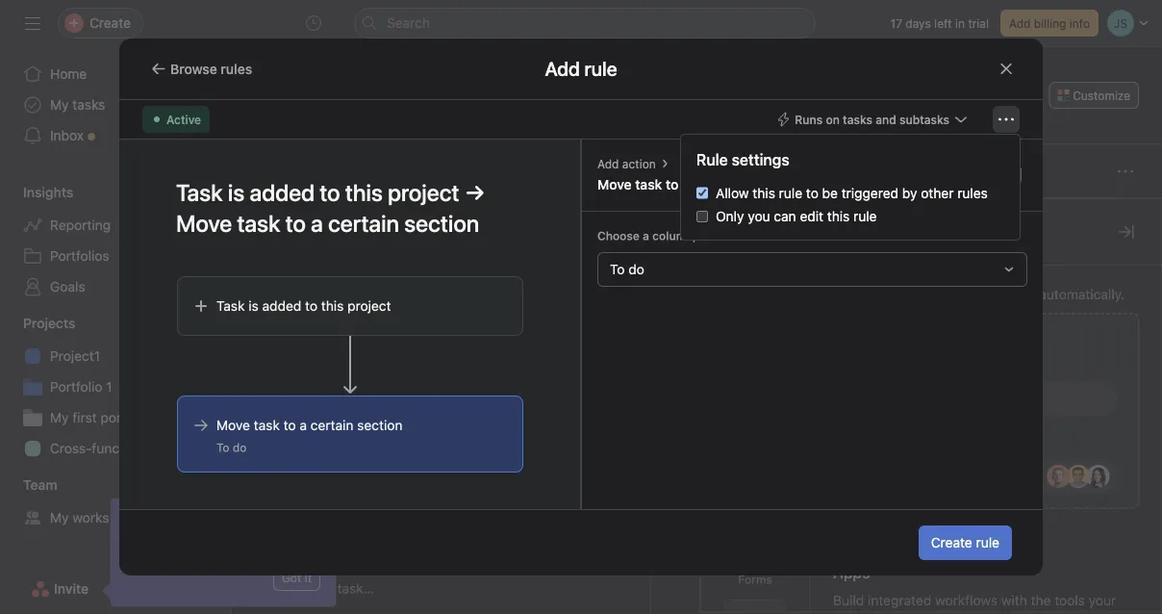 Task type: vqa. For each thing, say whether or not it's contained in the screenshot.
bottom Customize
yes



Task type: describe. For each thing, give the bounding box(es) containing it.
cell for schedule kickoff meeting cell
[[651, 412, 766, 448]]

close side pane image
[[1007, 168, 1022, 183]]

projects button
[[0, 314, 75, 333]]

active button
[[142, 106, 210, 133]]

add rule
[[545, 57, 618, 80]]

added
[[262, 298, 302, 314]]

allow
[[716, 185, 750, 201]]

a left allow this rule to be triggered by other rules checkbox on the right top of page
[[683, 177, 690, 193]]

most.
[[925, 614, 960, 614]]

rule up only you can edit this rule
[[780, 185, 803, 201]]

portfolio
[[101, 410, 153, 426]]

be
[[823, 185, 839, 201]]

close details image
[[1120, 224, 1135, 240]]

1
[[106, 379, 112, 395]]

add task… for 2nd add task… row from the bottom
[[309, 298, 374, 314]]

my first portfolio
[[50, 410, 153, 426]]

apps
[[834, 564, 871, 582]]

workflows
[[936, 593, 998, 608]]

Draft project brief text field
[[304, 386, 425, 405]]

reporting
[[50, 217, 111, 233]]

runs
[[795, 113, 823, 126]]

my first portfolio link
[[12, 402, 220, 433]]

and
[[876, 113, 897, 126]]

add right got
[[309, 581, 334, 596]]

by
[[903, 185, 918, 201]]

0 horizontal spatial to
[[217, 441, 230, 454]]

add task… button for 2nd add task… row from the bottom
[[309, 296, 374, 317]]

my workspace link
[[12, 503, 220, 533]]

global element
[[0, 47, 231, 163]]

insights
[[23, 184, 74, 200]]

this for task is added to this project
[[321, 298, 344, 314]]

action
[[623, 157, 656, 170]]

days
[[906, 16, 932, 30]]

left
[[935, 16, 953, 30]]

0 horizontal spatial certain
[[311, 417, 354, 433]]

search button
[[354, 8, 816, 39]]

you
[[748, 208, 771, 224]]

status
[[1003, 210, 1038, 223]]

1 vertical spatial project
[[157, 440, 201, 456]]

rules
[[958, 185, 989, 201]]

create
[[932, 535, 973, 551]]

forms
[[739, 573, 773, 586]]

cross-
[[50, 440, 92, 456]]

invite for invite
[[54, 581, 89, 597]]

goals link
[[12, 271, 220, 302]]

17 days left in trial
[[891, 16, 990, 30]]

search list box
[[354, 8, 816, 39]]

cross-functional project plan link
[[12, 433, 231, 464]]

1 vertical spatial task
[[254, 417, 280, 433]]

get
[[916, 286, 937, 302]]

task… for 2nd add task… row from the bottom
[[337, 298, 374, 314]]

add task… button for 1st add task… row from the bottom
[[309, 578, 374, 599]]

integrated
[[868, 593, 932, 608]]

add to starred image
[[611, 74, 626, 90]]

my tasks
[[50, 97, 105, 113]]

task is added to this project button
[[177, 276, 524, 336]]

choose a column/section
[[598, 229, 738, 243]]

do inside 'dropdown button'
[[629, 261, 645, 277]]

to for add a rule to get your work done automatically.
[[900, 286, 913, 302]]

portfolio 1 link
[[12, 372, 220, 402]]

my for my first portfolio
[[50, 410, 69, 426]]

rule settings
[[697, 151, 790, 169]]

customize inside "dropdown button"
[[1074, 89, 1131, 102]]

browse rules
[[170, 61, 252, 77]]

cell for draft project brief cell
[[651, 377, 766, 413]]

goals
[[50, 279, 85, 295]]

a down completed option
[[300, 417, 307, 433]]

1 vertical spatial move task to a certain section
[[217, 417, 403, 433]]

0 horizontal spatial section
[[357, 417, 403, 433]]

2 add task… row from the top
[[232, 570, 1163, 607]]

inbox
[[50, 128, 84, 143]]

1 horizontal spatial certain
[[694, 177, 738, 193]]

is
[[249, 298, 259, 314]]

team
[[834, 614, 865, 614]]

Share timeline with teammates text field
[[304, 455, 505, 474]]

assignee
[[659, 210, 709, 223]]

draft project brief cell
[[232, 377, 652, 413]]

automatically.
[[1040, 286, 1126, 302]]

projects
[[23, 315, 75, 331]]

on
[[826, 113, 840, 126]]

add right added
[[309, 298, 334, 314]]

collaborating
[[126, 534, 207, 550]]

home
[[50, 66, 87, 82]]

create rule
[[932, 535, 1000, 551]]

trial
[[969, 16, 990, 30]]

0 horizontal spatial your
[[940, 286, 968, 302]]

Completed checkbox
[[280, 384, 303, 407]]

billing
[[1035, 16, 1067, 30]]

calendar
[[626, 121, 683, 137]]

completed checkbox for share timeline with teammates text box
[[280, 453, 303, 476]]

calendar link
[[610, 118, 683, 140]]

task is added to this project
[[217, 298, 391, 314]]

invite a teammate to start collaborating in asana got it
[[126, 513, 312, 584]]

due date
[[774, 210, 823, 223]]

1 horizontal spatial the
[[1032, 593, 1052, 608]]

Add a name for this rule text field
[[164, 170, 524, 245]]

reporting link
[[12, 210, 220, 241]]

Only you can edit this rule checkbox
[[697, 211, 709, 222]]

teammate
[[174, 513, 236, 529]]

1 horizontal spatial move
[[598, 177, 632, 193]]

invite for invite a teammate to start collaborating in asana got it
[[126, 513, 160, 529]]

team
[[23, 477, 57, 493]]

date
[[799, 210, 823, 223]]

my workspace
[[50, 510, 140, 526]]

asana
[[225, 534, 263, 550]]

17
[[891, 16, 903, 30]]

1 vertical spatial do
[[233, 441, 247, 454]]

with
[[1002, 593, 1028, 608]]

add a rule to get your work done automatically.
[[834, 286, 1126, 302]]

teams element
[[0, 468, 231, 537]]

0 horizontal spatial the
[[901, 614, 921, 614]]

tools
[[1055, 593, 1086, 608]]

cell for share timeline with teammates cell at the bottom of page
[[765, 447, 881, 482]]

add left get
[[834, 286, 859, 302]]

share
[[993, 89, 1025, 102]]

add action
[[598, 157, 656, 170]]

only
[[716, 208, 745, 224]]



Task type: locate. For each thing, give the bounding box(es) containing it.
None text field
[[313, 65, 574, 99]]

0 vertical spatial to do
[[610, 261, 645, 277]]

choose
[[598, 229, 640, 243]]

allow this rule to be triggered by other rules
[[716, 185, 989, 201]]

tasks down home at top left
[[73, 97, 105, 113]]

customize down triggered
[[834, 220, 926, 243]]

completed checkbox inside schedule kickoff meeting cell
[[280, 418, 303, 441]]

1 completed checkbox from the top
[[280, 418, 303, 441]]

completed checkbox down completed image
[[280, 453, 303, 476]]

task
[[259, 210, 284, 223], [217, 298, 245, 314]]

to left completed image
[[217, 441, 230, 454]]

to right added
[[305, 298, 318, 314]]

add task… button right got
[[309, 578, 374, 599]]

0 horizontal spatial move
[[217, 417, 250, 433]]

0 horizontal spatial do
[[233, 441, 247, 454]]

schedule kickoff meeting cell
[[232, 412, 652, 448]]

invite up 'collaborating'
[[126, 513, 160, 529]]

to left get
[[900, 286, 913, 302]]

0 vertical spatial my
[[50, 97, 69, 113]]

to down the choose
[[610, 261, 625, 277]]

0 vertical spatial in
[[956, 16, 966, 30]]

1 vertical spatial task…
[[337, 581, 374, 596]]

project1 link
[[12, 341, 220, 372]]

move
[[598, 177, 632, 193], [217, 417, 250, 433]]

1 vertical spatial to
[[217, 441, 230, 454]]

share timeline with teammates cell
[[232, 447, 652, 482]]

task down the action
[[636, 177, 663, 193]]

1 vertical spatial invite
[[54, 581, 89, 597]]

task for task name
[[259, 210, 284, 223]]

name
[[287, 210, 317, 223]]

certain right completed image
[[311, 417, 354, 433]]

to inside invite a teammate to start collaborating in asana got it
[[240, 513, 252, 529]]

it
[[305, 571, 312, 584]]

0 vertical spatial section
[[742, 177, 788, 193]]

0 horizontal spatial tasks
[[73, 97, 105, 113]]

search
[[387, 15, 430, 31]]

0 vertical spatial completed image
[[280, 384, 303, 407]]

2 vertical spatial this
[[321, 298, 344, 314]]

the down integrated at right
[[901, 614, 921, 614]]

uses
[[868, 614, 898, 614]]

to for allow this rule to be triggered by other rules
[[807, 185, 819, 201]]

tasks
[[73, 97, 105, 113], [843, 113, 873, 126]]

to down completed option
[[284, 417, 296, 433]]

0 vertical spatial to
[[610, 261, 625, 277]]

this
[[753, 185, 776, 201], [828, 208, 850, 224], [321, 298, 344, 314]]

workspace
[[73, 510, 140, 526]]

task… up down arrow image
[[337, 298, 374, 314]]

to left allow this rule to be triggered by other rules checkbox on the right top of page
[[666, 177, 679, 193]]

first
[[73, 410, 97, 426]]

0 vertical spatial add task… button
[[309, 296, 374, 317]]

task…
[[337, 298, 374, 314], [337, 581, 374, 596]]

2 task… from the top
[[337, 581, 374, 596]]

0 vertical spatial add task… row
[[232, 288, 1163, 324]]

my left first
[[50, 410, 69, 426]]

section down draft project brief text box
[[357, 417, 403, 433]]

info
[[1070, 16, 1091, 30]]

0 vertical spatial task…
[[337, 298, 374, 314]]

1 vertical spatial add task… button
[[309, 578, 374, 599]]

in down "teammate"
[[211, 534, 222, 550]]

1 vertical spatial add task… row
[[232, 570, 1163, 607]]

completed image inside share timeline with teammates cell
[[280, 453, 303, 476]]

1 add task… row from the top
[[232, 288, 1163, 324]]

my inside 'global' element
[[50, 97, 69, 113]]

cross-functional project plan
[[50, 440, 231, 456]]

a for choose a column/section
[[643, 229, 650, 243]]

0 horizontal spatial this
[[321, 298, 344, 314]]

2 horizontal spatial this
[[828, 208, 850, 224]]

to do button
[[598, 252, 1028, 287]]

1 add task… button from the top
[[309, 296, 374, 317]]

in inside invite a teammate to start collaborating in asana got it
[[211, 534, 222, 550]]

completed checkbox inside share timeline with teammates cell
[[280, 453, 303, 476]]

tasks inside the 'runs on tasks and subtasks' dropdown button
[[843, 113, 873, 126]]

project1
[[50, 348, 100, 364]]

close this dialog image
[[999, 61, 1015, 77]]

1 horizontal spatial section
[[742, 177, 788, 193]]

section up you
[[742, 177, 788, 193]]

done
[[1005, 286, 1036, 302]]

in right left
[[956, 16, 966, 30]]

to for task is added to this project
[[305, 298, 318, 314]]

task left is
[[217, 298, 245, 314]]

your inside build integrated workflows with the tools your team uses the most.
[[1090, 593, 1117, 608]]

add task… button up down arrow image
[[309, 296, 374, 317]]

task inside task is added to this project popup button
[[217, 298, 245, 314]]

0 vertical spatial task
[[259, 210, 284, 223]]

rule down triggered
[[854, 208, 878, 224]]

completed image up completed image
[[280, 384, 303, 407]]

add
[[1010, 16, 1032, 30], [598, 157, 620, 170], [834, 286, 859, 302], [309, 298, 334, 314], [309, 581, 334, 596]]

build integrated workflows with the tools your team uses the most.
[[834, 593, 1117, 614]]

completed image down completed image
[[280, 453, 303, 476]]

project up down arrow image
[[348, 298, 391, 314]]

0 vertical spatial completed checkbox
[[280, 418, 303, 441]]

add task… right got
[[309, 581, 374, 596]]

triggered
[[842, 185, 899, 201]]

active
[[167, 113, 201, 126]]

do
[[629, 261, 645, 277], [233, 441, 247, 454]]

work
[[972, 286, 1002, 302]]

got it button
[[273, 564, 321, 591]]

rule
[[780, 185, 803, 201], [854, 208, 878, 224], [873, 286, 897, 302], [977, 535, 1000, 551]]

1 horizontal spatial your
[[1090, 593, 1117, 608]]

invite
[[126, 513, 160, 529], [54, 581, 89, 597]]

move task to a certain section
[[598, 177, 788, 193], [217, 417, 403, 433]]

0 horizontal spatial invite
[[54, 581, 89, 597]]

2 completed checkbox from the top
[[280, 453, 303, 476]]

0 vertical spatial invite
[[126, 513, 160, 529]]

my inside teams element
[[50, 510, 69, 526]]

to left be
[[807, 185, 819, 201]]

2 completed image from the top
[[280, 453, 303, 476]]

0 vertical spatial project
[[348, 298, 391, 314]]

move down 'add action' button
[[598, 177, 632, 193]]

0 vertical spatial certain
[[694, 177, 738, 193]]

1 horizontal spatial to
[[610, 261, 625, 277]]

to do inside 'dropdown button'
[[610, 261, 645, 277]]

1 vertical spatial completed checkbox
[[280, 453, 303, 476]]

rule right create
[[977, 535, 1000, 551]]

a up 'collaborating'
[[163, 513, 171, 529]]

1 task… from the top
[[337, 298, 374, 314]]

1 horizontal spatial this
[[753, 185, 776, 201]]

to up asana
[[240, 513, 252, 529]]

add left the action
[[598, 157, 620, 170]]

down arrow image
[[344, 336, 357, 394]]

section
[[742, 177, 788, 193], [357, 417, 403, 433]]

1 vertical spatial my
[[50, 410, 69, 426]]

1 completed image from the top
[[280, 384, 303, 407]]

2 vertical spatial my
[[50, 510, 69, 526]]

completed checkbox down completed option
[[280, 418, 303, 441]]

completed checkbox for 'schedule kickoff meeting' text field
[[280, 418, 303, 441]]

customize down "info"
[[1074, 89, 1131, 102]]

hide sidebar image
[[25, 15, 40, 31]]

task left completed image
[[254, 417, 280, 433]]

my
[[50, 97, 69, 113], [50, 410, 69, 426], [50, 510, 69, 526]]

0 horizontal spatial in
[[211, 534, 222, 550]]

Schedule kickoff meeting text field
[[304, 420, 471, 439]]

1 vertical spatial to do
[[217, 441, 247, 454]]

0 horizontal spatial project
[[157, 440, 201, 456]]

task… for 1st add task… row from the bottom
[[337, 581, 374, 596]]

runs on tasks and subtasks button
[[768, 106, 978, 133]]

Completed checkbox
[[280, 418, 303, 441], [280, 453, 303, 476]]

the right with
[[1032, 593, 1052, 608]]

0 vertical spatial move
[[598, 177, 632, 193]]

a inside invite a teammate to start collaborating in asana got it
[[163, 513, 171, 529]]

project inside popup button
[[348, 298, 391, 314]]

portfolios
[[50, 248, 109, 264]]

portfolio
[[50, 379, 103, 395]]

2 my from the top
[[50, 410, 69, 426]]

Allow this rule to be triggered by other rules checkbox
[[697, 187, 709, 199]]

1 add task… from the top
[[309, 298, 374, 314]]

add task… up down arrow image
[[309, 298, 374, 314]]

to inside popup button
[[305, 298, 318, 314]]

1 horizontal spatial project
[[348, 298, 391, 314]]

invite inside button
[[54, 581, 89, 597]]

tasks right on
[[843, 113, 873, 126]]

add task… button
[[309, 296, 374, 317], [309, 578, 374, 599]]

move task to a certain section down completed option
[[217, 417, 403, 433]]

a for invite a teammate to start collaborating in asana got it
[[163, 513, 171, 529]]

2 add task… from the top
[[309, 581, 374, 596]]

row
[[232, 198, 1163, 234], [255, 233, 1156, 235], [232, 377, 1163, 413], [232, 412, 1163, 448], [232, 447, 1163, 482], [232, 481, 1163, 517]]

task left 'name'
[[259, 210, 284, 223]]

this inside popup button
[[321, 298, 344, 314]]

task inside row
[[259, 210, 284, 223]]

to do down the choose
[[610, 261, 645, 277]]

0 vertical spatial your
[[940, 286, 968, 302]]

edit
[[800, 208, 824, 224]]

insights button
[[0, 183, 74, 202]]

customize button
[[1050, 82, 1140, 109]]

completed image
[[280, 418, 303, 441]]

portfolios link
[[12, 241, 220, 271]]

1 horizontal spatial in
[[956, 16, 966, 30]]

your right tools
[[1090, 593, 1117, 608]]

completed image for draft project brief text box
[[280, 384, 303, 407]]

1 vertical spatial the
[[901, 614, 921, 614]]

0 vertical spatial the
[[1032, 593, 1052, 608]]

js
[[885, 89, 899, 102]]

completed image
[[280, 384, 303, 407], [280, 453, 303, 476]]

1 vertical spatial move
[[217, 417, 250, 433]]

1 horizontal spatial to do
[[610, 261, 645, 277]]

portfolio 1
[[50, 379, 112, 395]]

1 horizontal spatial move task to a certain section
[[598, 177, 788, 193]]

rule inside button
[[977, 535, 1000, 551]]

0 horizontal spatial task
[[217, 298, 245, 314]]

add task… for 1st add task… row from the bottom
[[309, 581, 374, 596]]

do down the choose
[[629, 261, 645, 277]]

0 vertical spatial move task to a certain section
[[598, 177, 788, 193]]

1 horizontal spatial task
[[636, 177, 663, 193]]

to
[[610, 261, 625, 277], [217, 441, 230, 454]]

project left plan
[[157, 440, 201, 456]]

1 vertical spatial certain
[[311, 417, 354, 433]]

subtasks
[[900, 113, 950, 126]]

tasks inside my tasks link
[[73, 97, 105, 113]]

my down team at the bottom left of page
[[50, 510, 69, 526]]

move up plan
[[217, 417, 250, 433]]

to inside 'dropdown button'
[[610, 261, 625, 277]]

certain up the only you can edit this rule 'option'
[[694, 177, 738, 193]]

functional
[[92, 440, 154, 456]]

1 vertical spatial task
[[217, 298, 245, 314]]

my up inbox on the left top
[[50, 97, 69, 113]]

to for invite a teammate to start collaborating in asana got it
[[240, 513, 252, 529]]

1 vertical spatial section
[[357, 417, 403, 433]]

a left get
[[862, 286, 869, 302]]

home link
[[12, 59, 220, 90]]

0 horizontal spatial move task to a certain section
[[217, 417, 403, 433]]

0 vertical spatial add task…
[[309, 298, 374, 314]]

do right plan
[[233, 441, 247, 454]]

my inside projects element
[[50, 410, 69, 426]]

1 vertical spatial in
[[211, 534, 222, 550]]

a right the choose
[[643, 229, 650, 243]]

add left the billing
[[1010, 16, 1032, 30]]

0 vertical spatial this
[[753, 185, 776, 201]]

1 vertical spatial this
[[828, 208, 850, 224]]

due
[[774, 210, 796, 223]]

row containing task name
[[232, 198, 1163, 234]]

can
[[774, 208, 797, 224]]

completed image for share timeline with teammates text box
[[280, 453, 303, 476]]

to do left completed image
[[217, 441, 247, 454]]

0 horizontal spatial to do
[[217, 441, 247, 454]]

my for my tasks
[[50, 97, 69, 113]]

1 my from the top
[[50, 97, 69, 113]]

0 vertical spatial task
[[636, 177, 663, 193]]

plan
[[205, 440, 231, 456]]

2 add task… button from the top
[[309, 578, 374, 599]]

1 horizontal spatial do
[[629, 261, 645, 277]]

share button
[[969, 82, 1033, 109]]

projects element
[[0, 306, 231, 468]]

1 vertical spatial your
[[1090, 593, 1117, 608]]

rule left get
[[873, 286, 897, 302]]

my for my workspace
[[50, 510, 69, 526]]

3 my from the top
[[50, 510, 69, 526]]

inbox link
[[12, 120, 220, 151]]

customize
[[1074, 89, 1131, 102], [834, 220, 926, 243]]

invite button
[[18, 572, 101, 607]]

this for only you can edit this rule
[[828, 208, 850, 224]]

1 vertical spatial completed image
[[280, 453, 303, 476]]

completed image inside draft project brief cell
[[280, 384, 303, 407]]

this right added
[[321, 298, 344, 314]]

1 horizontal spatial task
[[259, 210, 284, 223]]

column/section
[[653, 229, 738, 243]]

this down be
[[828, 208, 850, 224]]

invite inside invite a teammate to start collaborating in asana got it
[[126, 513, 160, 529]]

invite down my workspace
[[54, 581, 89, 597]]

1 horizontal spatial customize
[[1074, 89, 1131, 102]]

move task to a certain section up assignee
[[598, 177, 788, 193]]

0 horizontal spatial customize
[[834, 220, 926, 243]]

task for task is added to this project
[[217, 298, 245, 314]]

only you can edit this rule
[[716, 208, 878, 224]]

0 vertical spatial customize
[[1074, 89, 1131, 102]]

1 horizontal spatial tasks
[[843, 113, 873, 126]]

your right get
[[940, 286, 968, 302]]

invite a teammate to start collaborating in asana tooltip
[[105, 499, 336, 607]]

priority
[[889, 210, 928, 223]]

add task… row
[[232, 288, 1163, 324], [232, 570, 1163, 607]]

add billing info
[[1010, 16, 1091, 30]]

add task…
[[309, 298, 374, 314], [309, 581, 374, 596]]

task… right it
[[337, 581, 374, 596]]

cell
[[651, 377, 766, 413], [765, 377, 881, 413], [651, 412, 766, 448], [765, 412, 881, 448], [765, 447, 881, 482]]

insights element
[[0, 175, 231, 306]]

a for add a rule to get your work done automatically.
[[862, 286, 869, 302]]

header to do tree grid
[[232, 377, 1163, 517]]

1 vertical spatial add task…
[[309, 581, 374, 596]]

other
[[922, 185, 954, 201]]

task name
[[259, 210, 317, 223]]

1 horizontal spatial invite
[[126, 513, 160, 529]]

0 horizontal spatial task
[[254, 417, 280, 433]]

1 vertical spatial customize
[[834, 220, 926, 243]]

0 vertical spatial do
[[629, 261, 645, 277]]

got
[[282, 571, 302, 584]]

add action button
[[598, 155, 656, 172]]

this up you
[[753, 185, 776, 201]]



